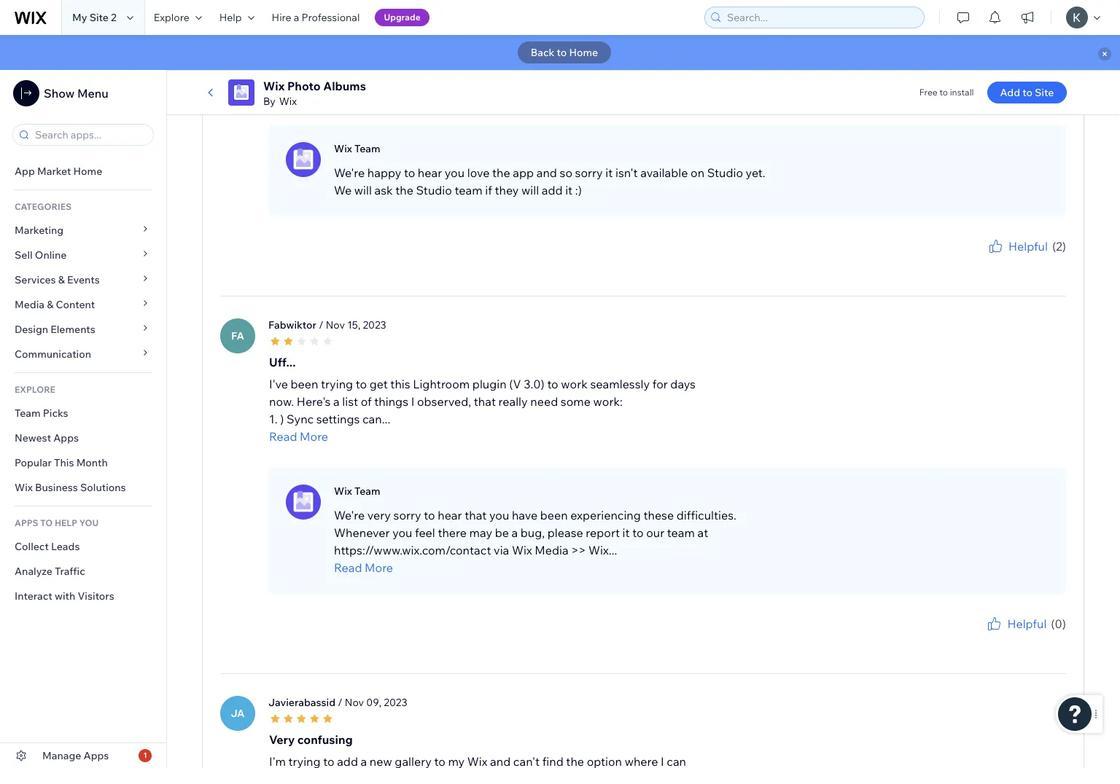 Task type: locate. For each thing, give the bounding box(es) containing it.
/ left 09,
[[338, 697, 343, 710]]

site left 2
[[89, 11, 109, 24]]

a right hire
[[294, 11, 299, 24]]

thank for (2)
[[951, 255, 976, 266]]

been
[[291, 377, 318, 392], [540, 508, 568, 523]]

2 thank from the top
[[951, 633, 976, 644]]

services & events
[[15, 274, 100, 287]]

wix
[[263, 79, 285, 93], [279, 95, 297, 108], [334, 142, 352, 155], [15, 481, 33, 495], [334, 485, 352, 498], [512, 543, 532, 558]]

communication link
[[0, 342, 166, 367]]

1 horizontal spatial will
[[522, 183, 539, 198]]

1 vertical spatial we're
[[334, 508, 365, 523]]

0 vertical spatial hear
[[418, 166, 442, 180]]

1 horizontal spatial read
[[334, 561, 362, 576]]

0 horizontal spatial so
[[288, 69, 301, 84]]

0 vertical spatial team
[[455, 183, 483, 198]]

wix team up the very
[[334, 485, 380, 498]]

wix team up happy
[[334, 142, 380, 155]]

1 vertical spatial helpful
[[1008, 617, 1047, 632]]

media down please at the bottom of the page
[[535, 543, 569, 558]]

to inside alert
[[557, 46, 567, 59]]

0 vertical spatial feedback
[[1028, 255, 1066, 266]]

a for wix team
[[512, 526, 518, 541]]

1 vertical spatial so
[[560, 166, 573, 180]]

team picks
[[15, 407, 68, 420]]

make
[[401, 87, 430, 101]]

been inside we're very sorry to hear that you have been experiencing these difficulties. whenever you feel there may be a bug, please report it to our team at https://www.wix.com/contact via wix media >> wix... read more
[[540, 508, 568, 523]]

and left now
[[559, 69, 580, 84]]

)
[[280, 412, 284, 427]]

home inside button
[[569, 46, 598, 59]]

so right 'i'm' on the left top of page
[[288, 69, 301, 84]]

wix business solutions link
[[0, 476, 166, 500]]

wix team for we're very sorry to hear that you have been experiencing these difficulties. whenever you feel there may be a bug, please report it to our team at https://www.wix.com/contact via wix media >> wix...
[[334, 485, 380, 498]]

0 horizontal spatial sorry
[[394, 508, 421, 523]]

media inside the sidebar element
[[15, 298, 45, 311]]

0 vertical spatial &
[[58, 274, 65, 287]]

0 vertical spatial read
[[269, 430, 297, 444]]

hear inside we're very sorry to hear that you have been experiencing these difficulties. whenever you feel there may be a bug, please report it to our team at https://www.wix.com/contact via wix media >> wix... read more
[[438, 508, 462, 523]]

we're inside we're very sorry to hear that you have been experiencing these difficulties. whenever you feel there may be a bug, please report it to our team at https://www.wix.com/contact via wix media >> wix... read more
[[334, 508, 365, 523]]

read more button down >> on the bottom right of page
[[334, 559, 772, 577]]

these
[[644, 508, 674, 523]]

0 horizontal spatial a
[[294, 11, 299, 24]]

2 will from the left
[[522, 183, 539, 198]]

1 horizontal spatial site
[[1035, 86, 1054, 99]]

feedback for (2)
[[1028, 255, 1066, 266]]

1 horizontal spatial been
[[540, 508, 568, 523]]

will down 'app'
[[522, 183, 539, 198]]

hear up there
[[438, 508, 462, 523]]

0 horizontal spatial will
[[354, 183, 372, 198]]

team inside we're very sorry to hear that you have been experiencing these difficulties. whenever you feel there may be a bug, please report it to our team at https://www.wix.com/contact via wix media >> wix... read more
[[667, 526, 695, 541]]

observed,
[[417, 395, 471, 409]]

0 vertical spatial for
[[995, 255, 1006, 266]]

read down whenever
[[334, 561, 362, 576]]

sell
[[15, 249, 33, 262]]

now
[[582, 69, 605, 84]]

wix inside 'link'
[[15, 481, 33, 495]]

helpful for (2)
[[1009, 239, 1048, 254]]

home inside the sidebar element
[[73, 165, 102, 178]]

add to site
[[1000, 86, 1054, 99]]

and
[[559, 69, 580, 84], [378, 87, 398, 101], [537, 166, 557, 180]]

1 vertical spatial media
[[535, 543, 569, 558]]

3.0)
[[524, 377, 545, 392]]

upset,
[[304, 69, 337, 84]]

add
[[542, 183, 563, 198]]

help button
[[211, 0, 263, 35]]

to right 3.0) at the left
[[547, 377, 559, 392]]

a left list
[[333, 395, 340, 409]]

0 horizontal spatial media
[[15, 298, 45, 311]]

2 vertical spatial a
[[512, 526, 518, 541]]

to
[[557, 46, 567, 59], [488, 69, 500, 84], [1023, 86, 1033, 99], [940, 87, 948, 98], [404, 166, 415, 180], [356, 377, 367, 392], [547, 377, 559, 392], [424, 508, 435, 523], [633, 526, 644, 541]]

home right "market"
[[73, 165, 102, 178]]

wix team
[[334, 142, 380, 155], [334, 485, 380, 498]]

0 vertical spatial that
[[474, 395, 496, 409]]

/ for uff...
[[319, 319, 324, 332]]

1 vertical spatial /
[[338, 697, 343, 710]]

2023 right 15,
[[363, 319, 386, 332]]

the
[[492, 166, 510, 180], [396, 183, 414, 198]]

we're for we're very sorry to hear that you have been experiencing these difficulties. whenever you feel there may be a bug, please report it to our team at https://www.wix.com/contact via wix media >> wix... read more
[[334, 508, 365, 523]]

0 vertical spatial studio
[[707, 166, 743, 180]]

1 vertical spatial and
[[378, 87, 398, 101]]

0 horizontal spatial apps
[[53, 432, 79, 445]]

0 horizontal spatial read
[[269, 430, 297, 444]]

1 horizontal spatial so
[[560, 166, 573, 180]]

and inside we're happy to hear you love the app and so sorry it isn't available on studio yet. we will ask the studio team if they will add it :)
[[537, 166, 557, 180]]

0 vertical spatial we're
[[334, 166, 365, 180]]

categories
[[15, 201, 72, 212]]

nov left 09,
[[345, 697, 364, 710]]

sorry up :)
[[575, 166, 603, 180]]

javierabassid / nov 09, 2023
[[268, 697, 407, 710]]

0 horizontal spatial i
[[340, 69, 344, 84]]

thank you for your feedback
[[951, 255, 1066, 266], [951, 633, 1066, 644]]

a inside we're very sorry to hear that you have been experiencing these difficulties. whenever you feel there may be a bug, please report it to our team at https://www.wix.com/contact via wix media >> wix... read more
[[512, 526, 518, 541]]

and up add
[[537, 166, 557, 180]]

feedback down (2)
[[1028, 255, 1066, 266]]

lightroom
[[413, 377, 470, 392]]

my
[[397, 69, 414, 84]]

you
[[445, 166, 465, 180], [978, 255, 993, 266], [489, 508, 509, 523], [393, 526, 412, 541], [978, 633, 993, 644]]

your for (0)
[[1008, 633, 1026, 644]]

feedback down (0)
[[1028, 633, 1066, 644]]

0 horizontal spatial /
[[319, 319, 324, 332]]

marketing
[[15, 224, 64, 237]]

1 vertical spatial nov
[[345, 697, 364, 710]]

to right back
[[557, 46, 567, 59]]

we're up whenever
[[334, 508, 365, 523]]

popular this month
[[15, 457, 108, 470]]

0 vertical spatial more
[[300, 430, 328, 444]]

0 vertical spatial site
[[89, 11, 109, 24]]

1 horizontal spatial home
[[569, 46, 598, 59]]

if
[[485, 183, 492, 198]]

studio right on
[[707, 166, 743, 180]]

1 vertical spatial read
[[334, 561, 362, 576]]

1 vertical spatial read more button
[[334, 559, 772, 577]]

to
[[40, 518, 53, 529]]

1 vertical spatial 2023
[[384, 697, 407, 710]]

i
[[340, 69, 344, 84], [608, 69, 611, 84], [411, 395, 415, 409]]

nov
[[326, 319, 345, 332], [345, 697, 364, 710]]

0 vertical spatial a
[[294, 11, 299, 24]]

1 thank from the top
[[951, 255, 976, 266]]

0 vertical spatial thank
[[951, 255, 976, 266]]

for inside uff... i've been trying to get this lightroom plugin (v 3.0) to work seamlessly for days now. here's a list of things i observed, that really need some work: 1. ) sync settings can... read more
[[653, 377, 668, 392]]

it
[[433, 87, 440, 101], [606, 166, 613, 180], [565, 183, 573, 198], [623, 526, 630, 541]]

of
[[361, 395, 372, 409]]

nov for very confusing
[[345, 697, 364, 710]]

1 horizontal spatial /
[[338, 697, 343, 710]]

wix right via
[[512, 543, 532, 558]]

for for i've been trying to get this lightroom plugin (v 3.0) to work seamlessly for days now. here's a list of things i observed, that really need some work: 1. ) sync settings can...
[[995, 633, 1006, 644]]

i right things
[[411, 395, 415, 409]]

1 vertical spatial more
[[365, 561, 393, 576]]

home up now
[[569, 46, 598, 59]]

1 horizontal spatial sorry
[[575, 166, 603, 180]]

studio right ask
[[416, 183, 452, 198]]

& inside services & events link
[[58, 274, 65, 287]]

uff... i've been trying to get this lightroom plugin (v 3.0) to work seamlessly for days now. here's a list of things i observed, that really need some work: 1. ) sync settings can... read more
[[269, 355, 696, 444]]

2 feedback from the top
[[1028, 633, 1066, 644]]

been up here's
[[291, 377, 318, 392]]

0 vertical spatial and
[[559, 69, 580, 84]]

here's
[[297, 395, 331, 409]]

services
[[15, 274, 56, 287]]

1 we're from the top
[[334, 166, 365, 180]]

it left 'isn't'
[[606, 166, 613, 180]]

to left wix
[[488, 69, 500, 84]]

2 vertical spatial and
[[537, 166, 557, 180]]

1 wix team from the top
[[334, 142, 380, 155]]

with
[[55, 590, 75, 603]]

more down https://www.wix.com/contact
[[365, 561, 393, 576]]

read down the )
[[269, 430, 297, 444]]

and right up at left top
[[378, 87, 398, 101]]

thank you for your feedback down (0)
[[951, 633, 1066, 644]]

a right "be"
[[512, 526, 518, 541]]

team
[[455, 183, 483, 198], [667, 526, 695, 541]]

1 horizontal spatial and
[[537, 166, 557, 180]]

1 vertical spatial apps
[[84, 750, 109, 763]]

app market home link
[[0, 159, 166, 184]]

0 vertical spatial read more button
[[269, 428, 707, 446]]

will right we
[[354, 183, 372, 198]]

more inside we're very sorry to hear that you have been experiencing these difficulties. whenever you feel there may be a bug, please report it to our team at https://www.wix.com/contact via wix media >> wix... read more
[[365, 561, 393, 576]]

back
[[531, 46, 555, 59]]

1 horizontal spatial apps
[[84, 750, 109, 763]]

upgrade button
[[375, 9, 429, 26]]

1 vertical spatial thank you for your feedback
[[951, 633, 1066, 644]]

so
[[288, 69, 301, 84], [560, 166, 573, 180]]

0 vertical spatial your
[[1008, 255, 1026, 266]]

wix photo albums by wix
[[263, 79, 366, 108]]

can
[[614, 69, 633, 84]]

sidebar element
[[0, 70, 167, 769]]

read more button down really
[[269, 428, 707, 446]]

1 vertical spatial team
[[15, 407, 41, 420]]

nov left 15,
[[326, 319, 345, 332]]

1
[[143, 751, 147, 761]]

0 vertical spatial so
[[288, 69, 301, 84]]

& inside media & content link
[[47, 298, 54, 311]]

site right add
[[1035, 86, 1054, 99]]

collect
[[15, 540, 49, 554]]

hear inside we're happy to hear you love the app and so sorry it isn't available on studio yet. we will ask the studio team if they will add it :)
[[418, 166, 442, 180]]

1 vertical spatial helpful button
[[986, 616, 1047, 633]]

0 horizontal spatial home
[[73, 165, 102, 178]]

helpful button left (2)
[[987, 238, 1048, 255]]

sell online
[[15, 249, 67, 262]]

i left can
[[608, 69, 611, 84]]

wix down the popular
[[15, 481, 33, 495]]

team up the very
[[354, 485, 380, 498]]

0 horizontal spatial and
[[378, 87, 398, 101]]

0 vertical spatial home
[[569, 46, 598, 59]]

1 vertical spatial thank
[[951, 633, 976, 644]]

visitors
[[78, 590, 114, 603]]

that up may
[[465, 508, 487, 523]]

0 vertical spatial wix team
[[334, 142, 380, 155]]

0 vertical spatial helpful
[[1009, 239, 1048, 254]]

1 vertical spatial &
[[47, 298, 54, 311]]

that down plugin
[[474, 395, 496, 409]]

whenever
[[334, 526, 390, 541]]

0 vertical spatial 2023
[[363, 319, 386, 332]]

so inside i'm so upset, i switched my website over to wix studio and now i can no longer use this!!!!! hurry up and make it compatible!
[[288, 69, 301, 84]]

more down sync
[[300, 430, 328, 444]]

0 horizontal spatial &
[[47, 298, 54, 311]]

media up design
[[15, 298, 45, 311]]

2 vertical spatial for
[[995, 633, 1006, 644]]

0 horizontal spatial team
[[455, 183, 483, 198]]

days
[[671, 377, 696, 392]]

team for we're happy to hear you love the app and so sorry it isn't available on studio yet. we will ask the studio team if they will add it :)
[[354, 142, 380, 155]]

to inside we're happy to hear you love the app and so sorry it isn't available on studio yet. we will ask the studio team if they will add it :)
[[404, 166, 415, 180]]

1 horizontal spatial a
[[333, 395, 340, 409]]

2 we're from the top
[[334, 508, 365, 523]]

media inside we're very sorry to hear that you have been experiencing these difficulties. whenever you feel there may be a bug, please report it to our team at https://www.wix.com/contact via wix media >> wix... read more
[[535, 543, 569, 558]]

to up feel
[[424, 508, 435, 523]]

2 wix team from the top
[[334, 485, 380, 498]]

1 feedback from the top
[[1028, 255, 1066, 266]]

we're inside we're happy to hear you love the app and so sorry it isn't available on studio yet. we will ask the studio team if they will add it :)
[[334, 166, 365, 180]]

0 vertical spatial /
[[319, 319, 324, 332]]

0 horizontal spatial been
[[291, 377, 318, 392]]

to right happy
[[404, 166, 415, 180]]

0 vertical spatial helpful button
[[987, 238, 1048, 255]]

2 vertical spatial team
[[354, 485, 380, 498]]

1 vertical spatial your
[[1008, 633, 1026, 644]]

a inside uff... i've been trying to get this lightroom plugin (v 3.0) to work seamlessly for days now. here's a list of things i observed, that really need some work: 1. ) sync settings can... read more
[[333, 395, 340, 409]]

media & content link
[[0, 292, 166, 317]]

a
[[294, 11, 299, 24], [333, 395, 340, 409], [512, 526, 518, 541]]

the right ask
[[396, 183, 414, 198]]

0 vertical spatial nov
[[326, 319, 345, 332]]

1 vertical spatial wix team
[[334, 485, 380, 498]]

available
[[641, 166, 688, 180]]

sorry up feel
[[394, 508, 421, 523]]

1 vertical spatial hear
[[438, 508, 462, 523]]

1 vertical spatial feedback
[[1028, 633, 1066, 644]]

home
[[569, 46, 598, 59], [73, 165, 102, 178]]

it right report
[[623, 526, 630, 541]]

0 horizontal spatial the
[[396, 183, 414, 198]]

0 vertical spatial been
[[291, 377, 318, 392]]

feel
[[415, 526, 435, 541]]

1 vertical spatial a
[[333, 395, 340, 409]]

sync
[[287, 412, 314, 427]]

1 vertical spatial been
[[540, 508, 568, 523]]

1 thank you for your feedback from the top
[[951, 255, 1066, 266]]

& left content
[[47, 298, 54, 311]]

1 your from the top
[[1008, 255, 1026, 266]]

team left at
[[667, 526, 695, 541]]

2023 right 09,
[[384, 697, 407, 710]]

apps for newest apps
[[53, 432, 79, 445]]

1 vertical spatial for
[[653, 377, 668, 392]]

the up they
[[492, 166, 510, 180]]

thank you for your feedback down (2)
[[951, 255, 1066, 266]]

fa
[[231, 330, 244, 343]]

team inside we're happy to hear you love the app and so sorry it isn't available on studio yet. we will ask the studio team if they will add it :)
[[455, 183, 483, 198]]

1 vertical spatial studio
[[416, 183, 452, 198]]

apps right manage
[[84, 750, 109, 763]]

:)
[[575, 183, 582, 198]]

things
[[374, 395, 408, 409]]

/ right fabwiktor
[[319, 319, 324, 332]]

1 horizontal spatial media
[[535, 543, 569, 558]]

0 vertical spatial media
[[15, 298, 45, 311]]

it down website
[[433, 87, 440, 101]]

1 horizontal spatial more
[[365, 561, 393, 576]]

helpful button for (2)
[[987, 238, 1048, 255]]

we're up we
[[334, 166, 365, 180]]

home for back to home
[[569, 46, 598, 59]]

apps to help you
[[15, 518, 99, 529]]

(v
[[509, 377, 521, 392]]

for for we're happy to hear you love the app and so sorry it isn't available on studio yet. we will ask the studio team if they will add it :)
[[995, 255, 1006, 266]]

very
[[269, 733, 295, 748]]

newest apps link
[[0, 426, 166, 451]]

1 vertical spatial sorry
[[394, 508, 421, 523]]

1 vertical spatial that
[[465, 508, 487, 523]]

0 vertical spatial sorry
[[575, 166, 603, 180]]

1 horizontal spatial the
[[492, 166, 510, 180]]

to right free
[[940, 87, 948, 98]]

we're happy to hear you love the app and so sorry it isn't available on studio yet. we will ask the studio team if they will add it :)
[[334, 166, 766, 198]]

thank
[[951, 255, 976, 266], [951, 633, 976, 644]]

apps up this
[[53, 432, 79, 445]]

&
[[58, 274, 65, 287], [47, 298, 54, 311]]

1 horizontal spatial studio
[[707, 166, 743, 180]]

show menu
[[44, 86, 108, 101]]

team up happy
[[354, 142, 380, 155]]

be
[[495, 526, 509, 541]]

0 vertical spatial apps
[[53, 432, 79, 445]]

hear right happy
[[418, 166, 442, 180]]

been up please at the bottom of the page
[[540, 508, 568, 523]]

helpful left (0)
[[1008, 617, 1047, 632]]

home for app market home
[[73, 165, 102, 178]]

upgrade
[[384, 12, 421, 23]]

read more button
[[269, 428, 707, 446], [334, 559, 772, 577]]

2 thank you for your feedback from the top
[[951, 633, 1066, 644]]

Search... field
[[723, 7, 920, 28]]

2 your from the top
[[1008, 633, 1026, 644]]

some
[[561, 395, 591, 409]]

1 horizontal spatial i
[[411, 395, 415, 409]]

team for we're very sorry to hear that you have been experiencing these difficulties. whenever you feel there may be a bug, please report it to our team at https://www.wix.com/contact via wix media >> wix...
[[354, 485, 380, 498]]

so up add
[[560, 166, 573, 180]]

1 horizontal spatial team
[[667, 526, 695, 541]]

team down explore
[[15, 407, 41, 420]]

0 vertical spatial team
[[354, 142, 380, 155]]

team left if
[[455, 183, 483, 198]]

& left the events on the top
[[58, 274, 65, 287]]

helpful left (2)
[[1009, 239, 1048, 254]]

team inside the team picks link
[[15, 407, 41, 420]]

1 vertical spatial team
[[667, 526, 695, 541]]

show
[[44, 86, 75, 101]]

1 vertical spatial site
[[1035, 86, 1054, 99]]

work:
[[593, 395, 623, 409]]

a for uff...
[[333, 395, 340, 409]]

helpful button for (0)
[[986, 616, 1047, 633]]

i up hurry
[[340, 69, 344, 84]]

helpful button left (0)
[[986, 616, 1047, 633]]

albums
[[323, 79, 366, 93]]

0 horizontal spatial site
[[89, 11, 109, 24]]



Task type: vqa. For each thing, say whether or not it's contained in the screenshot.
it within We'Re Very Sorry To Hear That You Have Been Experiencing These Difficulties. Whenever You Feel There May Be A Bug, Please Report It To Our Team At Https://Www.Wix.Com/Contact Via Wix Media >> Wix... Read More
yes



Task type: describe. For each thing, give the bounding box(es) containing it.
apps
[[15, 518, 38, 529]]

seamlessly
[[590, 377, 650, 392]]

wix team for we're happy to hear you love the app and so sorry it isn't available on studio yet. we will ask the studio team if they will add it :)
[[334, 142, 380, 155]]

this!!!!!
[[291, 87, 325, 101]]

2023 for very confusing
[[384, 697, 407, 710]]

can...
[[363, 412, 390, 427]]

javierabassid
[[268, 697, 336, 710]]

love
[[467, 166, 490, 180]]

studio
[[522, 69, 557, 84]]

at
[[698, 526, 708, 541]]

online
[[35, 249, 67, 262]]

more inside uff... i've been trying to get this lightroom plugin (v 3.0) to work seamlessly for days now. here's a list of things i observed, that really need some work: 1. ) sync settings can... read more
[[300, 430, 328, 444]]

to right add
[[1023, 86, 1033, 99]]

website
[[417, 69, 459, 84]]

2 horizontal spatial and
[[559, 69, 580, 84]]

nov for uff...
[[326, 319, 345, 332]]

back to home alert
[[0, 35, 1120, 70]]

media & content
[[15, 298, 95, 311]]

to inside i'm so upset, i switched my website over to wix studio and now i can no longer use this!!!!! hurry up and make it compatible!
[[488, 69, 500, 84]]

feedback for (0)
[[1028, 633, 1066, 644]]

by
[[263, 95, 276, 108]]

solutions
[[80, 481, 126, 495]]

it left :)
[[565, 183, 573, 198]]

we're for we're happy to hear you love the app and so sorry it isn't available on studio yet. we will ask the studio team if they will add it :)
[[334, 166, 365, 180]]

happy
[[367, 166, 401, 180]]

app
[[15, 165, 35, 178]]

help
[[219, 11, 242, 24]]

popular this month link
[[0, 451, 166, 476]]

w i image
[[286, 485, 321, 520]]

fabwiktor / nov 15, 2023
[[268, 319, 386, 332]]

interact with visitors
[[15, 590, 114, 603]]

month
[[76, 457, 108, 470]]

explore
[[154, 11, 189, 24]]

my site 2
[[72, 11, 117, 24]]

analyze traffic
[[15, 565, 85, 578]]

may
[[469, 526, 492, 541]]

& for content
[[47, 298, 54, 311]]

install
[[950, 87, 974, 98]]

read more button for been
[[334, 559, 772, 577]]

this
[[54, 457, 74, 470]]

newest apps
[[15, 432, 79, 445]]

add
[[1000, 86, 1020, 99]]

w i image
[[286, 142, 321, 177]]

work
[[561, 377, 588, 392]]

confusing
[[297, 733, 353, 748]]

i inside uff... i've been trying to get this lightroom plugin (v 3.0) to work seamlessly for days now. here's a list of things i observed, that really need some work: 1. ) sync settings can... read more
[[411, 395, 415, 409]]

it inside we're very sorry to hear that you have been experiencing these difficulties. whenever you feel there may be a bug, please report it to our team at https://www.wix.com/contact via wix media >> wix... read more
[[623, 526, 630, 541]]

(0)
[[1051, 617, 1066, 632]]

ja
[[231, 708, 245, 721]]

photo
[[287, 79, 321, 93]]

switched
[[346, 69, 395, 84]]

wix photo albums logo image
[[228, 80, 255, 106]]

on
[[691, 166, 705, 180]]

1.
[[269, 412, 278, 427]]

market
[[37, 165, 71, 178]]

thank you for your feedback for (0)
[[951, 633, 1066, 644]]

read more button for plugin
[[269, 428, 707, 446]]

collect leads
[[15, 540, 80, 554]]

2023 for uff...
[[363, 319, 386, 332]]

newest
[[15, 432, 51, 445]]

read inside uff... i've been trying to get this lightroom plugin (v 3.0) to work seamlessly for days now. here's a list of things i observed, that really need some work: 1. ) sync settings can... read more
[[269, 430, 297, 444]]

wix right w i image on the bottom left
[[334, 485, 352, 498]]

to left the our
[[633, 526, 644, 541]]

site inside "add to site" button
[[1035, 86, 1054, 99]]

0 horizontal spatial studio
[[416, 183, 452, 198]]

wix business solutions
[[15, 481, 126, 495]]

isn't
[[616, 166, 638, 180]]

yet.
[[746, 166, 766, 180]]

help
[[55, 518, 77, 529]]

leads
[[51, 540, 80, 554]]

2 horizontal spatial i
[[608, 69, 611, 84]]

you inside we're happy to hear you love the app and so sorry it isn't available on studio yet. we will ask the studio team if they will add it :)
[[445, 166, 465, 180]]

add to site button
[[987, 82, 1067, 104]]

hire
[[272, 11, 292, 24]]

very confusing
[[269, 733, 353, 748]]

design elements link
[[0, 317, 166, 342]]

thank for (0)
[[951, 633, 976, 644]]

manage
[[42, 750, 81, 763]]

collect leads link
[[0, 535, 166, 559]]

& for events
[[58, 274, 65, 287]]

09,
[[366, 697, 382, 710]]

Search apps... field
[[31, 125, 149, 145]]

team picks link
[[0, 401, 166, 426]]

apps for manage apps
[[84, 750, 109, 763]]

picks
[[43, 407, 68, 420]]

sorry inside we're very sorry to hear that you have been experiencing these difficulties. whenever you feel there may be a bug, please report it to our team at https://www.wix.com/contact via wix media >> wix... read more
[[394, 508, 421, 523]]

been inside uff... i've been trying to get this lightroom plugin (v 3.0) to work seamlessly for days now. here's a list of things i observed, that really need some work: 1. ) sync settings can... read more
[[291, 377, 318, 392]]

your for (2)
[[1008, 255, 1026, 266]]

15,
[[347, 319, 361, 332]]

please
[[548, 526, 583, 541]]

very
[[367, 508, 391, 523]]

communication
[[15, 348, 93, 361]]

plugin
[[473, 377, 507, 392]]

read inside we're very sorry to hear that you have been experiencing these difficulties. whenever you feel there may be a bug, please report it to our team at https://www.wix.com/contact via wix media >> wix... read more
[[334, 561, 362, 576]]

there
[[438, 526, 467, 541]]

no
[[636, 69, 650, 84]]

back to home button
[[518, 42, 611, 63]]

we
[[334, 183, 352, 198]]

wix inside we're very sorry to hear that you have been experiencing these difficulties. whenever you feel there may be a bug, please report it to our team at https://www.wix.com/contact via wix media >> wix... read more
[[512, 543, 532, 558]]

our
[[646, 526, 665, 541]]

up
[[361, 87, 375, 101]]

it inside i'm so upset, i switched my website over to wix studio and now i can no longer use this!!!!! hurry up and make it compatible!
[[433, 87, 440, 101]]

wix right the by
[[279, 95, 297, 108]]

0 vertical spatial the
[[492, 166, 510, 180]]

wix up the by
[[263, 79, 285, 93]]

>>
[[571, 543, 586, 558]]

1 will from the left
[[354, 183, 372, 198]]

so inside we're happy to hear you love the app and so sorry it isn't available on studio yet. we will ask the studio team if they will add it :)
[[560, 166, 573, 180]]

fabwiktor
[[268, 319, 317, 332]]

2
[[111, 11, 117, 24]]

really
[[499, 395, 528, 409]]

/ for very confusing
[[338, 697, 343, 710]]

business
[[35, 481, 78, 495]]

events
[[67, 274, 100, 287]]

analyze traffic link
[[0, 559, 166, 584]]

to left get
[[356, 377, 367, 392]]

i'm
[[269, 69, 286, 84]]

(2)
[[1052, 239, 1066, 254]]

thank you for your feedback for (2)
[[951, 255, 1066, 266]]

1 vertical spatial the
[[396, 183, 414, 198]]

free
[[920, 87, 938, 98]]

that inside we're very sorry to hear that you have been experiencing these difficulties. whenever you feel there may be a bug, please report it to our team at https://www.wix.com/contact via wix media >> wix... read more
[[465, 508, 487, 523]]

wix right w i icon
[[334, 142, 352, 155]]

sorry inside we're happy to hear you love the app and so sorry it isn't available on studio yet. we will ask the studio team if they will add it :)
[[575, 166, 603, 180]]

that inside uff... i've been trying to get this lightroom plugin (v 3.0) to work seamlessly for days now. here's a list of things i observed, that really need some work: 1. ) sync settings can... read more
[[474, 395, 496, 409]]

helpful for (0)
[[1008, 617, 1047, 632]]

menu
[[77, 86, 108, 101]]

longer
[[653, 69, 688, 84]]



